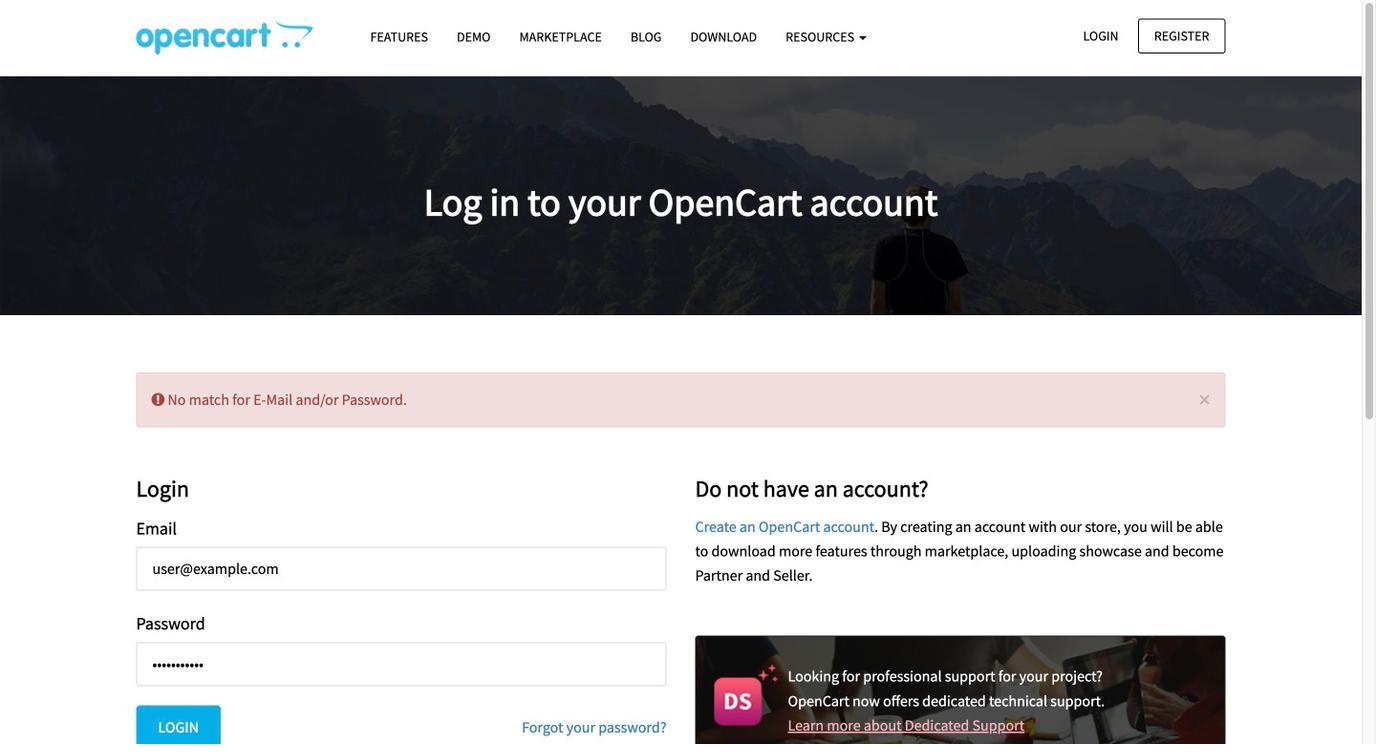 Task type: describe. For each thing, give the bounding box(es) containing it.
Password password field
[[136, 643, 667, 687]]

exclamation circle image
[[151, 392, 165, 408]]



Task type: vqa. For each thing, say whether or not it's contained in the screenshot.
exclamation circle icon
yes



Task type: locate. For each thing, give the bounding box(es) containing it.
Email text field
[[136, 547, 667, 591]]

opencart - account login image
[[136, 20, 313, 54]]



